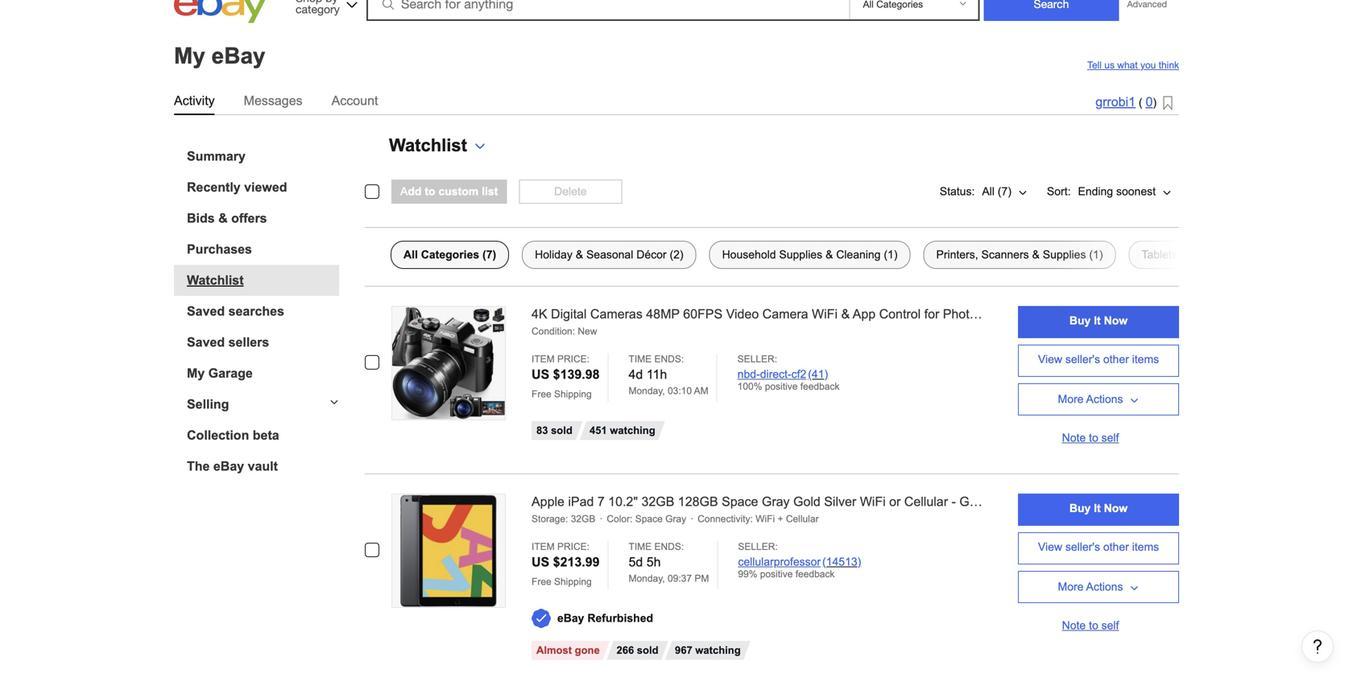 Task type: describe. For each thing, give the bounding box(es) containing it.
price: for $139.98
[[558, 354, 590, 364]]

watchlist button
[[389, 135, 487, 156]]

make this page your my ebay homepage image
[[1163, 96, 1173, 111]]

seller: for 4d 11h
[[738, 354, 778, 364]]

positive inside seller: nbd-direct-cf2 (41) 100% positive feedback
[[765, 381, 798, 392]]

now for apple ipad 7 10.2" 32gb 128gb space gray gold silver wifi or cellular - good
[[1104, 502, 1128, 515]]

garage
[[208, 366, 253, 381]]

tell us what you think link
[[1088, 60, 1180, 71]]

nbd-
[[738, 368, 760, 381]]

app
[[853, 307, 876, 321]]

status: all (7)
[[940, 185, 1012, 198]]

us for us $139.98
[[532, 367, 550, 382]]

60fps
[[683, 307, 723, 321]]

266 sold
[[617, 644, 659, 657]]

condition:
[[532, 326, 575, 337]]

to for 4k digital cameras 48mp 60fps video camera wifi & app control for photography
[[1089, 432, 1099, 444]]

other for apple ipad 7 10.2" 32gb 128gb space gray gold silver wifi or cellular - good
[[1104, 541, 1129, 554]]

83 sold
[[537, 424, 573, 437]]

(14513) link
[[823, 556, 862, 568]]

delete button
[[519, 180, 622, 204]]

time for 4d
[[629, 354, 652, 364]]

item price: us $139.98 free shipping
[[532, 354, 600, 399]]

cameras
[[591, 307, 643, 321]]

Search for anything text field
[[369, 0, 846, 19]]

summary
[[187, 149, 246, 164]]

more actions for 4k digital cameras 48mp 60fps video camera wifi & app control for photography
[[1058, 393, 1124, 406]]

feedback inside seller: cellularprofessor (14513) 99% positive feedback
[[796, 569, 835, 580]]

967
[[675, 644, 692, 657]]

wifi inside 4k digital cameras 48mp 60fps video camera wifi & app control for photography condition: new
[[812, 307, 838, 321]]

sellers
[[228, 335, 269, 350]]

ipad
[[568, 495, 594, 509]]

messages
[[244, 93, 303, 108]]

seller: for 5d 5h
[[738, 541, 778, 552]]

time for 5d
[[629, 541, 652, 552]]

my garage
[[187, 366, 253, 381]]

-
[[952, 495, 956, 509]]

collection
[[187, 428, 249, 443]]

sort:
[[1047, 185, 1071, 198]]

connectivity : wifi + cellular
[[698, 513, 819, 524]]

monday, for 5h
[[629, 573, 665, 584]]

items for apple ipad 7 10.2" 32gb 128gb space gray gold silver wifi or cellular - good
[[1133, 541, 1160, 554]]

collection beta link
[[187, 428, 339, 443]]

searches
[[228, 304, 284, 319]]

saved for saved sellers
[[187, 335, 225, 350]]

more actions button for apple ipad 7 10.2" 32gb 128gb space gray gold silver wifi or cellular - good
[[1018, 571, 1180, 603]]

ends: for 5d 5h
[[655, 541, 684, 552]]

account
[[332, 93, 378, 108]]

view seller's other items button for 4k digital cameras 48mp 60fps video camera wifi & app control for photography
[[1018, 345, 1180, 377]]

shipping for $139.98
[[554, 389, 592, 399]]

my for my garage
[[187, 366, 205, 381]]

$139.98
[[553, 367, 600, 382]]

saved sellers
[[187, 335, 269, 350]]

grrobi1
[[1096, 95, 1136, 109]]

apple ipad 7 10.2" 32gb 128gb space gray gold silver wifi or cellular - good image
[[401, 495, 497, 608]]

5d
[[629, 555, 643, 569]]

ending soonest button
[[1071, 176, 1180, 208]]

connectivity
[[698, 513, 751, 524]]

bids
[[187, 211, 215, 226]]

free for us $213.99
[[532, 576, 552, 587]]

1 vertical spatial cellular
[[786, 513, 819, 524]]

saved searches
[[187, 304, 284, 319]]

collection beta
[[187, 428, 279, 443]]

10.2"
[[608, 495, 638, 509]]

selling
[[187, 397, 229, 412]]

(
[[1139, 96, 1143, 109]]

saved searches link
[[187, 304, 339, 319]]

the ebay vault link
[[187, 459, 339, 474]]

my for my ebay
[[174, 43, 205, 68]]

watching for 967 watching
[[695, 644, 741, 657]]

1 horizontal spatial space
[[722, 495, 759, 509]]

recently viewed link
[[187, 180, 339, 195]]

cellularprofessor
[[738, 556, 821, 568]]

summary link
[[187, 149, 339, 164]]

99%
[[738, 569, 758, 580]]

48mp
[[646, 307, 680, 321]]

digital
[[551, 307, 587, 321]]

0
[[1146, 95, 1153, 109]]

delete
[[554, 185, 587, 198]]

all (7) button
[[975, 176, 1035, 208]]

1 vertical spatial gray
[[666, 513, 687, 524]]

to inside add to custom list button
[[425, 185, 436, 198]]

silver
[[824, 495, 857, 509]]

11h
[[647, 367, 667, 382]]

help, opens dialogs image
[[1310, 639, 1326, 655]]

0 horizontal spatial &
[[218, 211, 228, 226]]

1 vertical spatial wifi
[[860, 495, 886, 509]]

note for 4k digital cameras 48mp 60fps video camera wifi & app control for photography
[[1062, 432, 1086, 444]]

buy it now for apple ipad 7 10.2" 32gb 128gb space gray gold silver wifi or cellular - good
[[1070, 502, 1128, 515]]

item for $139.98
[[532, 354, 555, 364]]

2 vertical spatial ebay
[[558, 612, 585, 625]]

bids & offers
[[187, 211, 267, 226]]

custom
[[439, 185, 479, 198]]

good
[[960, 495, 991, 509]]

+
[[778, 513, 784, 524]]

video
[[726, 307, 759, 321]]

the ebay vault
[[187, 459, 278, 474]]

note to self button for 4k digital cameras 48mp 60fps video camera wifi & app control for photography
[[1018, 422, 1180, 454]]

color : space gray
[[607, 513, 687, 524]]

price: for $213.99
[[558, 541, 590, 552]]

& inside 4k digital cameras 48mp 60fps video camera wifi & app control for photography condition: new
[[842, 307, 850, 321]]

cf2
[[792, 368, 807, 381]]

03:10
[[668, 385, 692, 396]]

activity
[[174, 93, 215, 108]]

time ends: 4d 11h monday, 03:10 am
[[629, 354, 709, 396]]

1 vertical spatial space
[[636, 513, 663, 524]]

more for apple ipad 7 10.2" 32gb 128gb space gray gold silver wifi or cellular - good
[[1058, 581, 1084, 593]]

us for us $213.99
[[532, 555, 550, 569]]

note to self for 4k digital cameras 48mp 60fps video camera wifi & app control for photography
[[1062, 432, 1119, 444]]

ending
[[1078, 185, 1114, 198]]

view for apple ipad 7 10.2" 32gb 128gb space gray gold silver wifi or cellular - good
[[1038, 541, 1063, 554]]

saved for saved searches
[[187, 304, 225, 319]]

apple
[[532, 495, 565, 509]]

or
[[890, 495, 901, 509]]

my ebay
[[174, 43, 266, 68]]

: for color
[[630, 513, 633, 524]]

09:37
[[668, 573, 692, 584]]

purchases link
[[187, 242, 339, 257]]

shop
[[296, 0, 322, 4]]

to for apple ipad 7 10.2" 32gb 128gb space gray gold silver wifi or cellular - good
[[1089, 620, 1099, 632]]

color
[[607, 513, 630, 524]]



Task type: locate. For each thing, give the bounding box(es) containing it.
cellular
[[905, 495, 948, 509], [786, 513, 819, 524]]

0 vertical spatial space
[[722, 495, 759, 509]]

1 more from the top
[[1058, 393, 1084, 406]]

it for apple ipad 7 10.2" 32gb 128gb space gray gold silver wifi or cellular - good
[[1094, 502, 1101, 515]]

83
[[537, 424, 548, 437]]

seller's for apple ipad 7 10.2" 32gb 128gb space gray gold silver wifi or cellular - good
[[1066, 541, 1101, 554]]

0 vertical spatial item
[[532, 354, 555, 364]]

viewed
[[244, 180, 287, 195]]

0 vertical spatial free
[[532, 389, 552, 399]]

space
[[722, 495, 759, 509], [636, 513, 663, 524]]

feedback inside seller: nbd-direct-cf2 (41) 100% positive feedback
[[801, 381, 840, 392]]

0 vertical spatial buy it now
[[1070, 315, 1128, 327]]

self
[[1102, 432, 1119, 444], [1102, 620, 1119, 632]]

2 actions from the top
[[1087, 581, 1124, 593]]

0 vertical spatial feedback
[[801, 381, 840, 392]]

item inside item price: us $213.99 free shipping
[[532, 541, 555, 552]]

item for $213.99
[[532, 541, 555, 552]]

view seller's other items button for apple ipad 7 10.2" 32gb 128gb space gray gold silver wifi or cellular - good
[[1018, 533, 1180, 565]]

time up 4d
[[629, 354, 652, 364]]

list
[[482, 185, 498, 198]]

saved sellers link
[[187, 335, 339, 350]]

(14513)
[[823, 556, 862, 568]]

items for 4k digital cameras 48mp 60fps video camera wifi & app control for photography
[[1133, 353, 1160, 366]]

free inside item price: us $139.98 free shipping
[[532, 389, 552, 399]]

1 more actions from the top
[[1058, 393, 1124, 406]]

2 us from the top
[[532, 555, 550, 569]]

wifi right camera
[[812, 307, 838, 321]]

4k digital cameras 48mp 60fps video camera wifi & app control for photography link
[[532, 306, 1016, 323]]

& right bids
[[218, 211, 228, 226]]

0 vertical spatial more
[[1058, 393, 1084, 406]]

price: up $139.98
[[558, 354, 590, 364]]

view seller's other items for 4k digital cameras 48mp 60fps video camera wifi & app control for photography
[[1038, 353, 1160, 366]]

1 vertical spatial more actions
[[1058, 581, 1124, 593]]

more actions for apple ipad 7 10.2" 32gb 128gb space gray gold silver wifi or cellular - good
[[1058, 581, 1124, 593]]

shipping down $139.98
[[554, 389, 592, 399]]

shipping
[[554, 389, 592, 399], [554, 576, 592, 587]]

0 vertical spatial wifi
[[812, 307, 838, 321]]

tell
[[1088, 60, 1102, 71]]

all
[[982, 185, 995, 198]]

what
[[1118, 60, 1138, 71]]

0 vertical spatial watchlist
[[389, 135, 467, 155]]

gone
[[575, 644, 600, 657]]

more for 4k digital cameras 48mp 60fps video camera wifi & app control for photography
[[1058, 393, 1084, 406]]

recently
[[187, 180, 241, 195]]

us
[[1105, 60, 1115, 71]]

seller: cellularprofessor (14513) 99% positive feedback
[[738, 541, 862, 580]]

messages link
[[244, 90, 303, 111]]

new
[[578, 326, 597, 337]]

1 other from the top
[[1104, 353, 1129, 366]]

seller's
[[1066, 353, 1101, 366], [1066, 541, 1101, 554]]

0 vertical spatial shipping
[[554, 389, 592, 399]]

you
[[1141, 60, 1156, 71]]

0 horizontal spatial space
[[636, 513, 663, 524]]

0 vertical spatial ends:
[[655, 354, 684, 364]]

feedback down (41)
[[801, 381, 840, 392]]

2 buy it now button from the top
[[1018, 494, 1180, 526]]

note to self for apple ipad 7 10.2" 32gb 128gb space gray gold silver wifi or cellular - good
[[1062, 620, 1119, 632]]

vault
[[248, 459, 278, 474]]

seller: inside seller: cellularprofessor (14513) 99% positive feedback
[[738, 541, 778, 552]]

ends: for 4d 11h
[[655, 354, 684, 364]]

2 more actions button from the top
[[1018, 571, 1180, 603]]

free inside item price: us $213.99 free shipping
[[532, 576, 552, 587]]

1 view seller's other items button from the top
[[1018, 345, 1180, 377]]

now
[[1104, 315, 1128, 327], [1104, 502, 1128, 515]]

buy it now button
[[1018, 306, 1180, 338], [1018, 494, 1180, 526]]

1 vertical spatial more actions button
[[1018, 571, 1180, 603]]

ebay up messages link
[[212, 43, 266, 68]]

ends:
[[655, 354, 684, 364], [655, 541, 684, 552]]

my up 'selling'
[[187, 366, 205, 381]]

1 horizontal spatial watchlist
[[389, 135, 467, 155]]

gray inside apple ipad 7 10.2" 32gb 128gb space gray gold silver wifi or cellular - good link
[[762, 495, 790, 509]]

ebay for my
[[212, 43, 266, 68]]

add to custom list button
[[392, 180, 507, 204]]

1 horizontal spatial sold
[[637, 644, 659, 657]]

0 vertical spatial more actions button
[[1018, 384, 1180, 416]]

shipping for $213.99
[[554, 576, 592, 587]]

monday, down 11h
[[629, 385, 665, 396]]

$213.99
[[553, 555, 600, 569]]

1 now from the top
[[1104, 315, 1128, 327]]

space up connectivity
[[722, 495, 759, 509]]

1 vertical spatial ebay
[[213, 459, 244, 474]]

pm
[[695, 573, 709, 584]]

apple ipad 7 10.2" 32gb 128gb space gray gold silver wifi or cellular - good
[[532, 495, 991, 509]]

2 other from the top
[[1104, 541, 1129, 554]]

1 view from the top
[[1038, 353, 1063, 366]]

32gb
[[642, 495, 675, 509], [571, 513, 596, 524]]

1 vertical spatial view
[[1038, 541, 1063, 554]]

apple ipad 7 10.2" 32gb 128gb space gray gold silver wifi or cellular - good link
[[532, 494, 991, 511]]

1 vertical spatial view seller's other items
[[1038, 541, 1160, 554]]

purchases
[[187, 242, 252, 257]]

1 free from the top
[[532, 389, 552, 399]]

2 view seller's other items from the top
[[1038, 541, 1160, 554]]

2 buy it now from the top
[[1070, 502, 1128, 515]]

positive
[[765, 381, 798, 392], [760, 569, 793, 580]]

1 vertical spatial note to self
[[1062, 620, 1119, 632]]

5h
[[647, 555, 661, 569]]

2 monday, from the top
[[629, 573, 665, 584]]

view for 4k digital cameras 48mp 60fps video camera wifi & app control for photography
[[1038, 353, 1063, 366]]

item inside item price: us $139.98 free shipping
[[532, 354, 555, 364]]

1 vertical spatial to
[[1089, 432, 1099, 444]]

actions
[[1087, 393, 1124, 406], [1087, 581, 1124, 593]]

more actions button for 4k digital cameras 48mp 60fps video camera wifi & app control for photography
[[1018, 384, 1180, 416]]

watchlist inside dropdown button
[[389, 135, 467, 155]]

grrobi1 link
[[1096, 95, 1136, 109]]

1 horizontal spatial gray
[[762, 495, 790, 509]]

1 vertical spatial items
[[1133, 541, 1160, 554]]

1 shipping from the top
[[554, 389, 592, 399]]

price: up the $213.99 on the bottom of page
[[558, 541, 590, 552]]

1 horizontal spatial cellular
[[905, 495, 948, 509]]

0 vertical spatial note
[[1062, 432, 1086, 444]]

1 vertical spatial seller's
[[1066, 541, 1101, 554]]

seller's for 4k digital cameras 48mp 60fps video camera wifi & app control for photography
[[1066, 353, 1101, 366]]

32gb up color : space gray
[[642, 495, 675, 509]]

1 seller's from the top
[[1066, 353, 1101, 366]]

1 vertical spatial &
[[842, 307, 850, 321]]

1 buy it now from the top
[[1070, 315, 1128, 327]]

32gb down ipad
[[571, 513, 596, 524]]

ebay refurbished
[[558, 612, 653, 625]]

2 saved from the top
[[187, 335, 225, 350]]

my garage link
[[187, 366, 339, 381]]

0 vertical spatial gray
[[762, 495, 790, 509]]

watching for 451 watching
[[610, 424, 655, 437]]

1 vertical spatial price:
[[558, 541, 590, 552]]

ends: up 11h
[[655, 354, 684, 364]]

buy it now button for 4k digital cameras 48mp 60fps video camera wifi & app control for photography
[[1018, 306, 1180, 338]]

saved up the saved sellers
[[187, 304, 225, 319]]

actions for 4k digital cameras 48mp 60fps video camera wifi & app control for photography
[[1087, 393, 1124, 406]]

0 vertical spatial sold
[[551, 424, 573, 437]]

monday, inside time ends: 4d 11h monday, 03:10 am
[[629, 385, 665, 396]]

2 note to self button from the top
[[1018, 610, 1180, 642]]

0 vertical spatial actions
[[1087, 393, 1124, 406]]

2 seller's from the top
[[1066, 541, 1101, 554]]

self for 4k digital cameras 48mp 60fps video camera wifi & app control for photography
[[1102, 432, 1119, 444]]

1 note from the top
[[1062, 432, 1086, 444]]

nbd-direct-cf2 link
[[738, 368, 807, 381]]

1 vertical spatial buy it now button
[[1018, 494, 1180, 526]]

0 vertical spatial now
[[1104, 315, 1128, 327]]

& left app
[[842, 307, 850, 321]]

0 horizontal spatial :
[[566, 513, 568, 524]]

0 vertical spatial it
[[1094, 315, 1101, 327]]

it for 4k digital cameras 48mp 60fps video camera wifi & app control for photography
[[1094, 315, 1101, 327]]

ends: inside time ends: 4d 11h monday, 03:10 am
[[655, 354, 684, 364]]

watchlist down purchases
[[187, 273, 244, 288]]

offers
[[231, 211, 267, 226]]

0 vertical spatial 32gb
[[642, 495, 675, 509]]

: down apple ipad 7 10.2" 32gb 128gb space gray gold silver wifi or cellular - good link
[[751, 513, 753, 524]]

0 vertical spatial self
[[1102, 432, 1119, 444]]

0 vertical spatial &
[[218, 211, 228, 226]]

0 vertical spatial seller:
[[738, 354, 778, 364]]

1 vertical spatial self
[[1102, 620, 1119, 632]]

seller: inside seller: nbd-direct-cf2 (41) 100% positive feedback
[[738, 354, 778, 364]]

451 watching
[[590, 424, 655, 437]]

saved inside saved searches link
[[187, 304, 225, 319]]

item down storage
[[532, 541, 555, 552]]

2 vertical spatial wifi
[[756, 513, 775, 524]]

0 vertical spatial items
[[1133, 353, 1160, 366]]

gold
[[794, 495, 821, 509]]

time inside time ends: 4d 11h monday, 03:10 am
[[629, 354, 652, 364]]

other for 4k digital cameras 48mp 60fps video camera wifi & app control for photography
[[1104, 353, 1129, 366]]

watching right 451
[[610, 424, 655, 437]]

1 vertical spatial watchlist
[[187, 273, 244, 288]]

1 vertical spatial my
[[187, 366, 205, 381]]

1 horizontal spatial 32gb
[[642, 495, 675, 509]]

monday, inside time ends: 5d 5h monday, 09:37 pm
[[629, 573, 665, 584]]

us inside item price: us $213.99 free shipping
[[532, 555, 550, 569]]

1 monday, from the top
[[629, 385, 665, 396]]

free down storage
[[532, 576, 552, 587]]

1 horizontal spatial watching
[[695, 644, 741, 657]]

cellularprofessor link
[[738, 556, 821, 568]]

ebay for the
[[213, 459, 244, 474]]

2 now from the top
[[1104, 502, 1128, 515]]

1 ends: from the top
[[655, 354, 684, 364]]

0 horizontal spatial watching
[[610, 424, 655, 437]]

0 horizontal spatial 32gb
[[571, 513, 596, 524]]

1 more actions button from the top
[[1018, 384, 1180, 416]]

1 vertical spatial actions
[[1087, 581, 1124, 593]]

free
[[532, 389, 552, 399], [532, 576, 552, 587]]

2 buy from the top
[[1070, 502, 1091, 515]]

item down condition:
[[532, 354, 555, 364]]

1 vertical spatial now
[[1104, 502, 1128, 515]]

1 vertical spatial 32gb
[[571, 513, 596, 524]]

4d
[[629, 367, 643, 382]]

1 vertical spatial other
[[1104, 541, 1129, 554]]

sold right 83
[[551, 424, 573, 437]]

note for apple ipad 7 10.2" 32gb 128gb space gray gold silver wifi or cellular - good
[[1062, 620, 1086, 632]]

feedback down (14513) link
[[796, 569, 835, 580]]

0 vertical spatial view
[[1038, 353, 1063, 366]]

2 ends: from the top
[[655, 541, 684, 552]]

0 vertical spatial monday,
[[629, 385, 665, 396]]

more actions
[[1058, 393, 1124, 406], [1058, 581, 1124, 593]]

1 note to self from the top
[[1062, 432, 1119, 444]]

0 vertical spatial buy it now button
[[1018, 306, 1180, 338]]

note to self button for apple ipad 7 10.2" 32gb 128gb space gray gold silver wifi or cellular - good
[[1018, 610, 1180, 642]]

selling button
[[174, 397, 339, 412]]

2 horizontal spatial :
[[751, 513, 753, 524]]

view seller's other items for apple ipad 7 10.2" 32gb 128gb space gray gold silver wifi or cellular - good
[[1038, 541, 1160, 554]]

2 horizontal spatial wifi
[[860, 495, 886, 509]]

wifi left +
[[756, 513, 775, 524]]

2 item from the top
[[532, 541, 555, 552]]

camera
[[763, 307, 809, 321]]

time ends: 5d 5h monday, 09:37 pm
[[629, 541, 709, 584]]

note
[[1062, 432, 1086, 444], [1062, 620, 1086, 632]]

1 vertical spatial it
[[1094, 502, 1101, 515]]

buy it now for 4k digital cameras 48mp 60fps video camera wifi & app control for photography
[[1070, 315, 1128, 327]]

100%
[[738, 381, 763, 392]]

1 price: from the top
[[558, 354, 590, 364]]

1 vertical spatial more
[[1058, 581, 1084, 593]]

positive down cellularprofessor
[[760, 569, 793, 580]]

1 vertical spatial sold
[[637, 644, 659, 657]]

sold right the 266
[[637, 644, 659, 657]]

gray
[[762, 495, 790, 509], [666, 513, 687, 524]]

0 horizontal spatial gray
[[666, 513, 687, 524]]

1 vertical spatial watching
[[695, 644, 741, 657]]

2 time from the top
[[629, 541, 652, 552]]

2 view seller's other items button from the top
[[1018, 533, 1180, 565]]

space right color
[[636, 513, 663, 524]]

2 more from the top
[[1058, 581, 1084, 593]]

1 vertical spatial note to self button
[[1018, 610, 1180, 642]]

&
[[218, 211, 228, 226], [842, 307, 850, 321]]

self for apple ipad 7 10.2" 32gb 128gb space gray gold silver wifi or cellular - good
[[1102, 620, 1119, 632]]

shop by category
[[296, 0, 340, 16]]

0 vertical spatial buy
[[1070, 315, 1091, 327]]

1 vertical spatial view seller's other items button
[[1018, 533, 1180, 565]]

1 vertical spatial item
[[532, 541, 555, 552]]

gray down 128gb at the bottom right of page
[[666, 513, 687, 524]]

1 horizontal spatial &
[[842, 307, 850, 321]]

my up activity link
[[174, 43, 205, 68]]

0 vertical spatial note to self button
[[1018, 422, 1180, 454]]

almost gone
[[537, 644, 600, 657]]

: for storage
[[566, 513, 568, 524]]

32gb inside apple ipad 7 10.2" 32gb 128gb space gray gold silver wifi or cellular - good link
[[642, 495, 675, 509]]

sold for 83 sold
[[551, 424, 573, 437]]

us left the $213.99 on the bottom of page
[[532, 555, 550, 569]]

2 it from the top
[[1094, 502, 1101, 515]]

1 vertical spatial free
[[532, 576, 552, 587]]

2 free from the top
[[532, 576, 552, 587]]

buy for apple ipad 7 10.2" 32gb 128gb space gray gold silver wifi or cellular - good
[[1070, 502, 1091, 515]]

2 note to self from the top
[[1062, 620, 1119, 632]]

2 view from the top
[[1038, 541, 1063, 554]]

0 horizontal spatial wifi
[[756, 513, 775, 524]]

free for us $139.98
[[532, 389, 552, 399]]

0 vertical spatial time
[[629, 354, 652, 364]]

1 horizontal spatial wifi
[[812, 307, 838, 321]]

recently viewed
[[187, 180, 287, 195]]

2 note from the top
[[1062, 620, 1086, 632]]

positive inside seller: cellularprofessor (14513) 99% positive feedback
[[760, 569, 793, 580]]

3 : from the left
[[751, 513, 753, 524]]

)
[[1153, 96, 1157, 109]]

0 vertical spatial other
[[1104, 353, 1129, 366]]

buy
[[1070, 315, 1091, 327], [1070, 502, 1091, 515]]

saved inside saved sellers link
[[187, 335, 225, 350]]

0 vertical spatial us
[[532, 367, 550, 382]]

0 vertical spatial view seller's other items
[[1038, 353, 1160, 366]]

sort: ending soonest
[[1047, 185, 1156, 198]]

0 vertical spatial to
[[425, 185, 436, 198]]

the
[[187, 459, 210, 474]]

451
[[590, 424, 607, 437]]

1 vertical spatial seller:
[[738, 541, 778, 552]]

4k digital cameras 48mp 60fps video camera wifi & app control for photography condition: new
[[532, 307, 1016, 337]]

us left $139.98
[[532, 367, 550, 382]]

shipping down the $213.99 on the bottom of page
[[554, 576, 592, 587]]

1 vertical spatial ends:
[[655, 541, 684, 552]]

positive down direct-
[[765, 381, 798, 392]]

1 buy it now button from the top
[[1018, 306, 1180, 338]]

watchlist up add in the left of the page
[[389, 135, 467, 155]]

0 horizontal spatial watchlist
[[187, 273, 244, 288]]

1 : from the left
[[566, 513, 568, 524]]

price: inside item price: us $213.99 free shipping
[[558, 541, 590, 552]]

1 horizontal spatial :
[[630, 513, 633, 524]]

: for connectivity
[[751, 513, 753, 524]]

watching right 967
[[695, 644, 741, 657]]

(41) link
[[808, 368, 828, 381]]

: down ipad
[[566, 513, 568, 524]]

saved up 'my garage'
[[187, 335, 225, 350]]

1 note to self button from the top
[[1018, 422, 1180, 454]]

seller: nbd-direct-cf2 (41) 100% positive feedback
[[738, 354, 840, 392]]

my
[[174, 43, 205, 68], [187, 366, 205, 381]]

ebay right the at the left bottom of page
[[213, 459, 244, 474]]

sold for 266 sold
[[637, 644, 659, 657]]

to
[[425, 185, 436, 198], [1089, 432, 1099, 444], [1089, 620, 1099, 632]]

1 saved from the top
[[187, 304, 225, 319]]

my inside my garage link
[[187, 366, 205, 381]]

1 view seller's other items from the top
[[1038, 353, 1160, 366]]

:
[[566, 513, 568, 524], [630, 513, 633, 524], [751, 513, 753, 524]]

almost
[[537, 644, 572, 657]]

us inside item price: us $139.98 free shipping
[[532, 367, 550, 382]]

4k digital cameras 48mp 60fps video camera wifi & app control for photography image
[[392, 307, 505, 420]]

1 vertical spatial buy it now
[[1070, 502, 1128, 515]]

1 item from the top
[[532, 354, 555, 364]]

cellular left -
[[905, 495, 948, 509]]

soonest
[[1117, 185, 1156, 198]]

1 vertical spatial positive
[[760, 569, 793, 580]]

1 vertical spatial saved
[[187, 335, 225, 350]]

view
[[1038, 353, 1063, 366], [1038, 541, 1063, 554]]

2 vertical spatial to
[[1089, 620, 1099, 632]]

free up 83
[[532, 389, 552, 399]]

128gb
[[678, 495, 718, 509]]

monday, down 5h
[[629, 573, 665, 584]]

tell us what you think
[[1088, 60, 1180, 71]]

gray up +
[[762, 495, 790, 509]]

wifi left the or
[[860, 495, 886, 509]]

None submit
[[984, 0, 1120, 21]]

buy it now button for apple ipad 7 10.2" 32gb 128gb space gray gold silver wifi or cellular - good
[[1018, 494, 1180, 526]]

0 vertical spatial saved
[[187, 304, 225, 319]]

cellular down gold
[[786, 513, 819, 524]]

buy for 4k digital cameras 48mp 60fps video camera wifi & app control for photography
[[1070, 315, 1091, 327]]

1 buy from the top
[[1070, 315, 1091, 327]]

time inside time ends: 5d 5h monday, 09:37 pm
[[629, 541, 652, 552]]

1 us from the top
[[532, 367, 550, 382]]

now for 4k digital cameras 48mp 60fps video camera wifi & app control for photography
[[1104, 315, 1128, 327]]

0 horizontal spatial sold
[[551, 424, 573, 437]]

1 time from the top
[[629, 354, 652, 364]]

it
[[1094, 315, 1101, 327], [1094, 502, 1101, 515]]

saved
[[187, 304, 225, 319], [187, 335, 225, 350]]

1 vertical spatial feedback
[[796, 569, 835, 580]]

actions for apple ipad 7 10.2" 32gb 128gb space gray gold silver wifi or cellular - good
[[1087, 581, 1124, 593]]

2 price: from the top
[[558, 541, 590, 552]]

0 vertical spatial cellular
[[905, 495, 948, 509]]

1 actions from the top
[[1087, 393, 1124, 406]]

shipping inside item price: us $139.98 free shipping
[[554, 389, 592, 399]]

1 self from the top
[[1102, 432, 1119, 444]]

seller: up nbd-
[[738, 354, 778, 364]]

: down 10.2"
[[630, 513, 633, 524]]

price: inside item price: us $139.98 free shipping
[[558, 354, 590, 364]]

monday, for 11h
[[629, 385, 665, 396]]

item price: us $213.99 free shipping
[[532, 541, 600, 587]]

my ebay main content
[[6, 27, 1347, 682]]

ebay up the almost gone
[[558, 612, 585, 625]]

0 vertical spatial view seller's other items button
[[1018, 345, 1180, 377]]

2 items from the top
[[1133, 541, 1160, 554]]

1 vertical spatial monday,
[[629, 573, 665, 584]]

2 self from the top
[[1102, 620, 1119, 632]]

2 shipping from the top
[[554, 576, 592, 587]]

2 more actions from the top
[[1058, 581, 1124, 593]]

2 : from the left
[[630, 513, 633, 524]]

1 it from the top
[[1094, 315, 1101, 327]]

ends: inside time ends: 5d 5h monday, 09:37 pm
[[655, 541, 684, 552]]

0 horizontal spatial cellular
[[786, 513, 819, 524]]

1 items from the top
[[1133, 353, 1160, 366]]

time up 5d
[[629, 541, 652, 552]]

1 vertical spatial us
[[532, 555, 550, 569]]

ends: up 5h
[[655, 541, 684, 552]]

0 vertical spatial my
[[174, 43, 205, 68]]

seller: up cellularprofessor
[[738, 541, 778, 552]]

shipping inside item price: us $213.99 free shipping
[[554, 576, 592, 587]]

activity link
[[174, 90, 215, 111]]

1 vertical spatial note
[[1062, 620, 1086, 632]]



Task type: vqa. For each thing, say whether or not it's contained in the screenshot.
Buy It Now
yes



